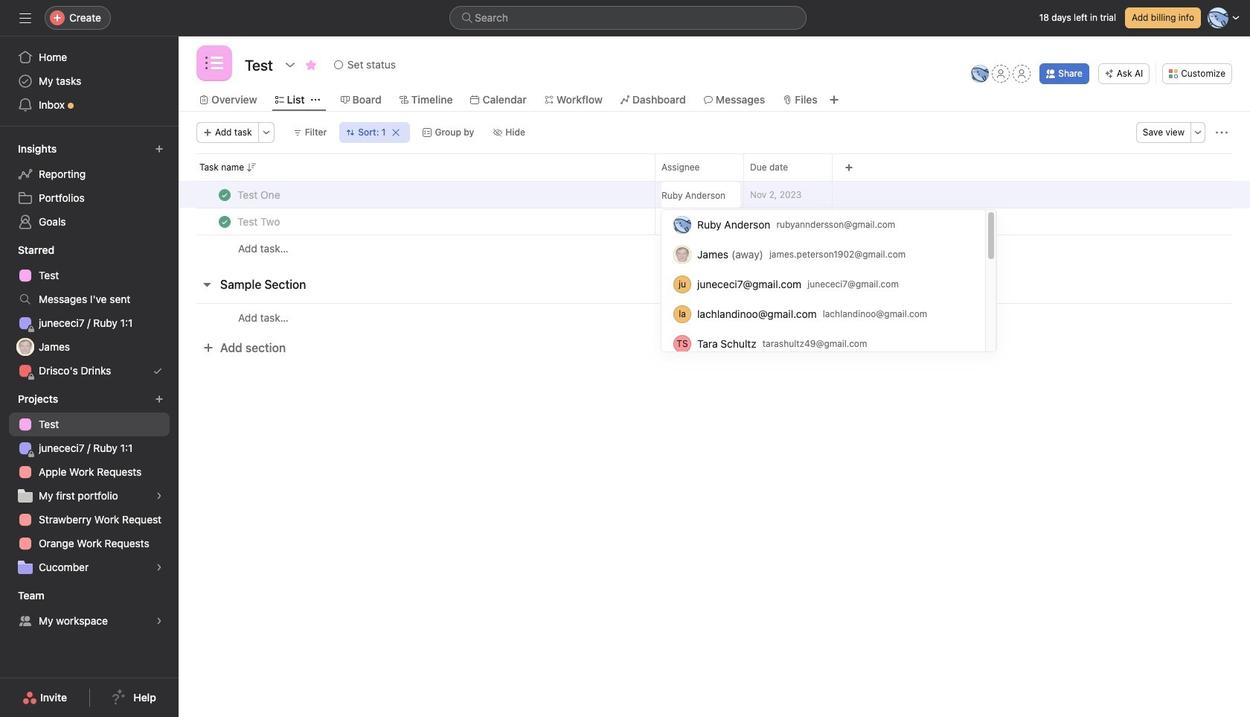 Task type: vqa. For each thing, say whether or not it's contained in the screenshot.
7
no



Task type: locate. For each thing, give the bounding box(es) containing it.
completed image down completed checkbox
[[216, 213, 234, 230]]

more options image
[[1194, 128, 1203, 137]]

2 completed image from the top
[[216, 213, 234, 230]]

1 task name text field from the top
[[235, 187, 285, 202]]

row
[[179, 153, 1251, 181], [197, 180, 1233, 182], [179, 181, 1251, 208], [179, 208, 1251, 235], [179, 235, 1251, 262], [179, 303, 1251, 331]]

test one cell
[[179, 181, 655, 208]]

tab actions image
[[311, 95, 320, 104]]

Task name text field
[[235, 187, 285, 202], [235, 214, 285, 229]]

remove from starred image
[[305, 59, 317, 71]]

0 vertical spatial completed image
[[216, 186, 234, 204]]

task name text field right completed checkbox
[[235, 187, 285, 202]]

1 completed image from the top
[[216, 186, 234, 204]]

more actions image
[[1217, 127, 1229, 138], [262, 128, 271, 137]]

manage project members image
[[972, 65, 990, 83]]

new insights image
[[155, 144, 164, 153]]

collapse task list for this group image
[[201, 278, 213, 290]]

see details, my workspace image
[[155, 616, 164, 625]]

2 task name text field from the top
[[235, 214, 285, 229]]

task name text field right completed option
[[235, 214, 285, 229]]

projects element
[[0, 386, 179, 582]]

1 vertical spatial completed image
[[216, 213, 234, 230]]

task name text field for completed option
[[235, 214, 285, 229]]

completed image inside test one cell
[[216, 186, 234, 204]]

completed image inside test two cell
[[216, 213, 234, 230]]

None text field
[[241, 51, 277, 78]]

completed image
[[216, 186, 234, 204], [216, 213, 234, 230]]

task name text field inside test two cell
[[235, 214, 285, 229]]

0 horizontal spatial more actions image
[[262, 128, 271, 137]]

show options image
[[284, 59, 296, 71]]

new project or portfolio image
[[155, 395, 164, 404]]

completed image for the task name text field inside the test one cell
[[216, 186, 234, 204]]

insights element
[[0, 136, 179, 237]]

0 vertical spatial task name text field
[[235, 187, 285, 202]]

completed image up completed option
[[216, 186, 234, 204]]

task name text field inside test one cell
[[235, 187, 285, 202]]

1 vertical spatial task name text field
[[235, 214, 285, 229]]

list image
[[205, 54, 223, 72]]

Completed checkbox
[[216, 213, 234, 230]]

add field image
[[845, 163, 854, 172]]

list box
[[450, 6, 807, 30]]

Ruby Anderson text field
[[662, 182, 741, 208]]



Task type: describe. For each thing, give the bounding box(es) containing it.
1 horizontal spatial more actions image
[[1217, 127, 1229, 138]]

global element
[[0, 36, 179, 126]]

clear image
[[392, 128, 401, 137]]

task name text field for completed checkbox
[[235, 187, 285, 202]]

starred element
[[0, 237, 179, 386]]

Completed checkbox
[[216, 186, 234, 204]]

teams element
[[0, 582, 179, 636]]

see details, cucomber image
[[155, 563, 164, 572]]

add tab image
[[828, 94, 840, 106]]

test two cell
[[179, 208, 655, 235]]

header untitled section tree grid
[[179, 181, 1251, 262]]

hide sidebar image
[[19, 12, 31, 24]]

see details, my first portfolio image
[[155, 491, 164, 500]]

completed image for the task name text field in the test two cell
[[216, 213, 234, 230]]



